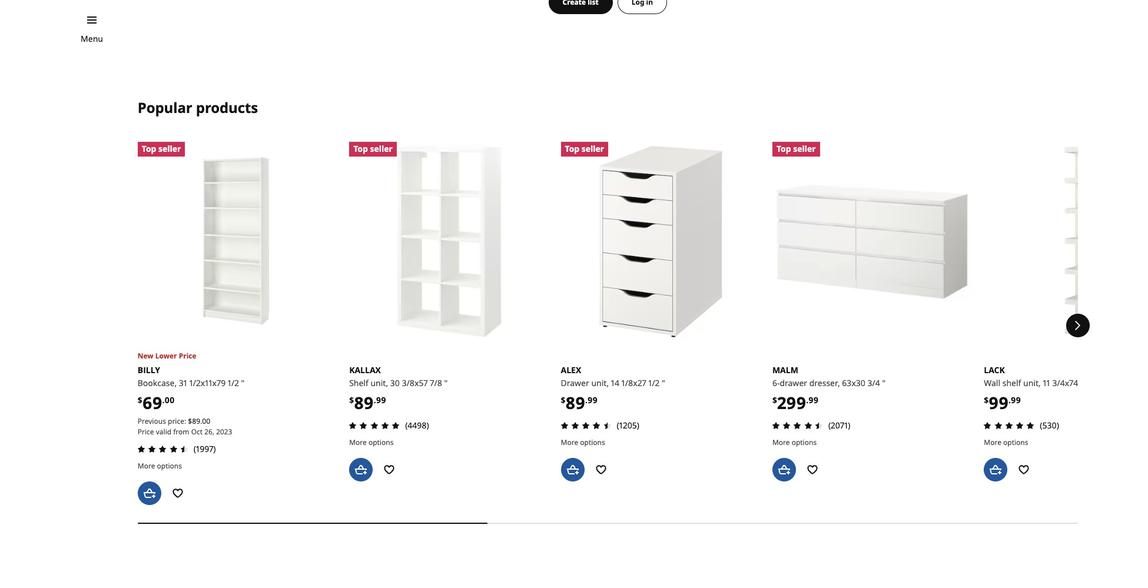 Task type: locate. For each thing, give the bounding box(es) containing it.
more options for malm 6-drawer dresser, 63x30 3/4 " $ 299 . 99
[[773, 438, 817, 448]]

2 1/2 from the left
[[648, 377, 660, 389]]

3 seller from the left
[[582, 143, 604, 154]]

2 seller from the left
[[370, 143, 393, 154]]

review: 4.5 out of 5 stars. total reviews: 2071 image
[[769, 419, 826, 433]]

2 top seller from the left
[[353, 143, 393, 154]]

1 unit, from the left
[[371, 377, 388, 389]]

89 inside the previous price: $ 89 . 00 price valid from oct 26, 2023
[[192, 416, 200, 426]]

wall
[[984, 377, 1001, 389]]

1/8x27
[[622, 377, 646, 389]]

1 horizontal spatial price
[[179, 351, 196, 361]]

" right 3/4x74
[[1095, 377, 1098, 389]]

2 top from the left
[[353, 143, 368, 154]]

99 up review: 4.8 out of 5 stars. total reviews: 4498 "image" on the left of the page
[[376, 394, 386, 406]]

31
[[179, 377, 187, 389]]

price down the previous
[[138, 427, 154, 437]]

shelf
[[1003, 377, 1021, 389]]

more for lack wall shelf unit, 11 3/4x74 3/4 " $ 99 . 99
[[984, 438, 1002, 448]]

89 up oct at the bottom left of page
[[192, 416, 200, 426]]

99 inside "alex drawer unit, 14 1/8x27 1/2 " $ 89 . 99"
[[588, 394, 598, 406]]

0 horizontal spatial 89
[[192, 416, 200, 426]]

review: 4.7 out of 5 stars. total reviews: 1997 image
[[134, 442, 191, 457]]

price
[[179, 351, 196, 361], [138, 427, 154, 437]]

seller for kallax shelf unit, 30 3/8x57 7/8 " $ 89 . 99
[[370, 143, 393, 154]]

more down review: 4.7 out of 5 stars. total reviews: 1205 image
[[561, 438, 578, 448]]

4 " from the left
[[882, 377, 886, 389]]

" inside "alex drawer unit, 14 1/8x27 1/2 " $ 89 . 99"
[[662, 377, 665, 389]]

2 horizontal spatial 89
[[566, 391, 585, 414]]

4 top seller link from the left
[[773, 142, 972, 341]]

unit, inside "alex drawer unit, 14 1/8x27 1/2 " $ 89 . 99"
[[591, 377, 609, 389]]

. inside malm 6-drawer dresser, 63x30 3/4 " $ 299 . 99
[[806, 394, 809, 406]]

2 unit, from the left
[[591, 377, 609, 389]]

1 " from the left
[[241, 377, 245, 389]]

unit, left 11
[[1023, 377, 1041, 389]]

previous
[[138, 416, 166, 426]]

1/2 right 1/8x27 in the bottom of the page
[[648, 377, 660, 389]]

previous price: $ 89 . 00 price valid from oct 26, 2023
[[138, 416, 232, 437]]

top seller link for malm 6-drawer dresser, 63x30 3/4 " $ 299 . 99
[[773, 142, 972, 341]]

(1205)
[[617, 420, 640, 431]]

top seller link
[[138, 142, 337, 341], [349, 142, 549, 341], [561, 142, 761, 341], [773, 142, 972, 341]]

3/8x57
[[402, 377, 428, 389]]

.
[[162, 394, 165, 406], [374, 394, 376, 406], [585, 394, 588, 406], [806, 394, 809, 406], [1009, 394, 1011, 406], [200, 416, 202, 426]]

1 horizontal spatial 3/4
[[1080, 377, 1093, 389]]

0 horizontal spatial 00
[[165, 394, 175, 406]]

99 inside malm 6-drawer dresser, 63x30 3/4 " $ 299 . 99
[[809, 394, 819, 406]]

more for alex drawer unit, 14 1/8x27 1/2 " $ 89 . 99
[[561, 438, 578, 448]]

99 down drawer
[[588, 394, 598, 406]]

more for malm 6-drawer dresser, 63x30 3/4 " $ 299 . 99
[[773, 438, 790, 448]]

top seller
[[142, 143, 181, 154], [353, 143, 393, 154], [565, 143, 604, 154], [777, 143, 816, 154]]

$ up oct at the bottom left of page
[[188, 416, 192, 426]]

11
[[1043, 377, 1050, 389]]

99 inside kallax shelf unit, 30 3/8x57 7/8 " $ 89 . 99
[[376, 394, 386, 406]]

drawer
[[780, 377, 807, 389]]

top seller for alex drawer unit, 14 1/8x27 1/2 " $ 89 . 99
[[565, 143, 604, 154]]

. inside kallax shelf unit, 30 3/8x57 7/8 " $ 89 . 99
[[374, 394, 376, 406]]

$ down 6-
[[773, 394, 777, 406]]

0 horizontal spatial 1/2
[[228, 377, 239, 389]]

" right 7/8
[[444, 377, 448, 389]]

1/2 right 1/2x11x79
[[228, 377, 239, 389]]

top seller for kallax shelf unit, 30 3/8x57 7/8 " $ 89 . 99
[[353, 143, 393, 154]]

$ down drawer
[[561, 394, 566, 406]]

unit,
[[371, 377, 388, 389], [591, 377, 609, 389], [1023, 377, 1041, 389]]

4 top seller from the left
[[777, 143, 816, 154]]

" inside lack wall shelf unit, 11 3/4x74 3/4 " $ 99 . 99
[[1095, 377, 1098, 389]]

00 inside new lower price billy bookcase, 31 1/2x11x79 1/2 " $ 69 . 00
[[165, 394, 175, 406]]

89 inside "alex drawer unit, 14 1/8x27 1/2 " $ 89 . 99"
[[566, 391, 585, 414]]

89 down drawer
[[566, 391, 585, 414]]

unit, left 14
[[591, 377, 609, 389]]

3/4x74
[[1053, 377, 1078, 389]]

3/4 right 3/4x74
[[1080, 377, 1093, 389]]

new lower price billy bookcase, 31 1/2x11x79 1/2 " $ 69 . 00
[[138, 351, 245, 414]]

price inside the previous price: $ 89 . 00 price valid from oct 26, 2023
[[138, 427, 154, 437]]

top seller link for alex drawer unit, 14 1/8x27 1/2 " $ 89 . 99
[[561, 142, 761, 341]]

more options down review: 4.7 out of 5 stars. total reviews: 1205 image
[[561, 438, 605, 448]]

3 unit, from the left
[[1023, 377, 1041, 389]]

00 up 26, on the left bottom
[[202, 416, 210, 426]]

more options
[[349, 438, 394, 448], [561, 438, 605, 448], [773, 438, 817, 448], [984, 438, 1028, 448], [138, 461, 182, 471]]

lack
[[984, 364, 1005, 376]]

options
[[369, 438, 394, 448], [580, 438, 605, 448], [792, 438, 817, 448], [1003, 438, 1028, 448], [157, 461, 182, 471]]

0 horizontal spatial price
[[138, 427, 154, 437]]

0 vertical spatial price
[[179, 351, 196, 361]]

seller for alex drawer unit, 14 1/8x27 1/2 " $ 89 . 99
[[582, 143, 604, 154]]

00
[[165, 394, 175, 406], [202, 416, 210, 426]]

options down review: 4.7 out of 5 stars. total reviews: 1205 image
[[580, 438, 605, 448]]

options down review: 4.8 out of 5 stars. total reviews: 530 image
[[1003, 438, 1028, 448]]

2 horizontal spatial unit,
[[1023, 377, 1041, 389]]

" for alex drawer unit, 14 1/8x27 1/2 " $ 89 . 99
[[662, 377, 665, 389]]

unit, inside lack wall shelf unit, 11 3/4x74 3/4 " $ 99 . 99
[[1023, 377, 1041, 389]]

$
[[138, 394, 142, 406], [349, 394, 354, 406], [561, 394, 566, 406], [773, 394, 777, 406], [984, 394, 989, 406], [188, 416, 192, 426]]

alex drawer unit, white, 14 1/8x27 1/2 " image
[[561, 142, 761, 341]]

kallax shelf unit, white, 30 3/8x57 7/8 " image
[[349, 142, 549, 341]]

3 top seller link from the left
[[561, 142, 761, 341]]

2 top seller link from the left
[[349, 142, 549, 341]]

89 inside kallax shelf unit, 30 3/8x57 7/8 " $ 89 . 99
[[354, 391, 374, 414]]

more
[[349, 438, 367, 448], [561, 438, 578, 448], [773, 438, 790, 448], [984, 438, 1002, 448], [138, 461, 155, 471]]

"
[[241, 377, 245, 389], [444, 377, 448, 389], [662, 377, 665, 389], [882, 377, 886, 389], [1095, 377, 1098, 389]]

89 down the shelf
[[354, 391, 374, 414]]

options for lack wall shelf unit, 11 3/4x74 3/4 " $ 99 . 99
[[1003, 438, 1028, 448]]

0 horizontal spatial 3/4
[[868, 377, 880, 389]]

(530)
[[1040, 420, 1059, 431]]

4 top from the left
[[777, 143, 791, 154]]

1 vertical spatial price
[[138, 427, 154, 437]]

99 down the dresser,
[[809, 394, 819, 406]]

price right lower
[[179, 351, 196, 361]]

99
[[989, 391, 1009, 414], [376, 394, 386, 406], [588, 394, 598, 406], [809, 394, 819, 406], [1011, 394, 1021, 406]]

more options down review: 4.5 out of 5 stars. total reviews: 2071 image on the right bottom of the page
[[773, 438, 817, 448]]

price:
[[168, 416, 186, 426]]

scrollbar
[[138, 515, 1078, 532]]

more down review: 4.8 out of 5 stars. total reviews: 4498 "image" on the left of the page
[[349, 438, 367, 448]]

89
[[354, 391, 374, 414], [566, 391, 585, 414], [192, 416, 200, 426]]

more down review: 4.5 out of 5 stars. total reviews: 2071 image on the right bottom of the page
[[773, 438, 790, 448]]

seller
[[158, 143, 181, 154], [370, 143, 393, 154], [582, 143, 604, 154], [793, 143, 816, 154]]

billy
[[138, 364, 160, 376]]

more options for alex drawer unit, 14 1/8x27 1/2 " $ 89 . 99
[[561, 438, 605, 448]]

1 horizontal spatial 89
[[354, 391, 374, 414]]

top for kallax shelf unit, 30 3/8x57 7/8 " $ 89 . 99
[[353, 143, 368, 154]]

1/2
[[228, 377, 239, 389], [648, 377, 660, 389]]

0 vertical spatial 00
[[165, 394, 175, 406]]

lower
[[155, 351, 177, 361]]

options for malm 6-drawer dresser, 63x30 3/4 " $ 299 . 99
[[792, 438, 817, 448]]

more for kallax shelf unit, 30 3/8x57 7/8 " $ 89 . 99
[[349, 438, 367, 448]]

" for kallax shelf unit, 30 3/8x57 7/8 " $ 89 . 99
[[444, 377, 448, 389]]

1 1/2 from the left
[[228, 377, 239, 389]]

" right 63x30 on the bottom of the page
[[882, 377, 886, 389]]

review: 4.8 out of 5 stars. total reviews: 530 image
[[981, 419, 1038, 433]]

(1997)
[[194, 444, 216, 455]]

4 seller from the left
[[793, 143, 816, 154]]

89 for alex drawer unit, 14 1/8x27 1/2 " $ 89 . 99
[[566, 391, 585, 414]]

2 " from the left
[[444, 377, 448, 389]]

unit, inside kallax shelf unit, 30 3/8x57 7/8 " $ 89 . 99
[[371, 377, 388, 389]]

$ down the shelf
[[349, 394, 354, 406]]

lack wall shelf unit, white, 11 3/4x74 3/4 " image
[[984, 142, 1148, 341]]

options down review: 4.8 out of 5 stars. total reviews: 4498 "image" on the left of the page
[[369, 438, 394, 448]]

top for malm 6-drawer dresser, 63x30 3/4 " $ 299 . 99
[[777, 143, 791, 154]]

2023
[[216, 427, 232, 437]]

" right 1/2x11x79
[[241, 377, 245, 389]]

bookcase,
[[138, 377, 177, 389]]

options down review: 4.5 out of 5 stars. total reviews: 2071 image on the right bottom of the page
[[792, 438, 817, 448]]

lack wall shelf unit, 11 3/4x74 3/4 " $ 99 . 99
[[984, 364, 1098, 414]]

5 " from the left
[[1095, 377, 1098, 389]]

$ inside new lower price billy bookcase, 31 1/2x11x79 1/2 " $ 69 . 00
[[138, 394, 142, 406]]

malm 6-drawer dresser, 63x30 3/4 " $ 299 . 99
[[773, 364, 886, 414]]

3/4 inside malm 6-drawer dresser, 63x30 3/4 " $ 299 . 99
[[868, 377, 880, 389]]

99 for alex drawer unit, 14 1/8x27 1/2 " $ 89 . 99
[[588, 394, 598, 406]]

1 3/4 from the left
[[868, 377, 880, 389]]

more down review: 4.8 out of 5 stars. total reviews: 530 image
[[984, 438, 1002, 448]]

0 horizontal spatial unit,
[[371, 377, 388, 389]]

1 horizontal spatial 1/2
[[648, 377, 660, 389]]

1 horizontal spatial 00
[[202, 416, 210, 426]]

3 top seller from the left
[[565, 143, 604, 154]]

99 down wall
[[989, 391, 1009, 414]]

top
[[142, 143, 156, 154], [353, 143, 368, 154], [565, 143, 580, 154], [777, 143, 791, 154]]

2 3/4 from the left
[[1080, 377, 1093, 389]]

. inside lack wall shelf unit, 11 3/4x74 3/4 " $ 99 . 99
[[1009, 394, 1011, 406]]

1 seller from the left
[[158, 143, 181, 154]]

$ down bookcase, on the left bottom of page
[[138, 394, 142, 406]]

" inside kallax shelf unit, 30 3/8x57 7/8 " $ 89 . 99
[[444, 377, 448, 389]]

1/2x11x79
[[189, 377, 226, 389]]

" inside malm 6-drawer dresser, 63x30 3/4 " $ 299 . 99
[[882, 377, 886, 389]]

3 " from the left
[[662, 377, 665, 389]]

more options down review: 4.8 out of 5 stars. total reviews: 4498 "image" on the left of the page
[[349, 438, 394, 448]]

1 horizontal spatial unit,
[[591, 377, 609, 389]]

1/2 inside new lower price billy bookcase, 31 1/2x11x79 1/2 " $ 69 . 00
[[228, 377, 239, 389]]

$ inside lack wall shelf unit, 11 3/4x74 3/4 " $ 99 . 99
[[984, 394, 989, 406]]

alex drawer unit, 14 1/8x27 1/2 " $ 89 . 99
[[561, 364, 665, 414]]

" right 1/8x27 in the bottom of the page
[[662, 377, 665, 389]]

$ down wall
[[984, 394, 989, 406]]

3/4 right 63x30 on the bottom of the page
[[868, 377, 880, 389]]

unit, left 30
[[371, 377, 388, 389]]

oct
[[191, 427, 203, 437]]

3/4
[[868, 377, 880, 389], [1080, 377, 1093, 389]]

1 vertical spatial 00
[[202, 416, 210, 426]]

00 right 69
[[165, 394, 175, 406]]

more options down review: 4.8 out of 5 stars. total reviews: 530 image
[[984, 438, 1028, 448]]

3 top from the left
[[565, 143, 580, 154]]



Task type: vqa. For each thing, say whether or not it's contained in the screenshot.


Task type: describe. For each thing, give the bounding box(es) containing it.
review: 4.8 out of 5 stars. total reviews: 4498 image
[[346, 419, 403, 433]]

00 inside the previous price: $ 89 . 00 price valid from oct 26, 2023
[[202, 416, 210, 426]]

more options for kallax shelf unit, 30 3/8x57 7/8 " $ 89 . 99
[[349, 438, 394, 448]]

top for alex drawer unit, 14 1/8x27 1/2 " $ 89 . 99
[[565, 143, 580, 154]]

top seller link for kallax shelf unit, 30 3/8x57 7/8 " $ 89 . 99
[[349, 142, 549, 341]]

malm 6-drawer dresser, white, 63x30 3/4 " image
[[773, 142, 972, 341]]

99 down shelf
[[1011, 394, 1021, 406]]

options for kallax shelf unit, 30 3/8x57 7/8 " $ 89 . 99
[[369, 438, 394, 448]]

popular products
[[138, 98, 258, 117]]

" inside new lower price billy bookcase, 31 1/2x11x79 1/2 " $ 69 . 00
[[241, 377, 245, 389]]

$ inside "alex drawer unit, 14 1/8x27 1/2 " $ 89 . 99"
[[561, 394, 566, 406]]

30
[[390, 377, 400, 389]]

26,
[[204, 427, 214, 437]]

14
[[611, 377, 619, 389]]

63x30
[[842, 377, 866, 389]]

unit, for kallax shelf unit, 30 3/8x57 7/8 " $ 89 . 99
[[371, 377, 388, 389]]

more options down 'review: 4.7 out of 5 stars. total reviews: 1997' image
[[138, 461, 182, 471]]

89 for kallax shelf unit, 30 3/8x57 7/8 " $ 89 . 99
[[354, 391, 374, 414]]

7/8
[[430, 377, 442, 389]]

more down 'review: 4.7 out of 5 stars. total reviews: 1997' image
[[138, 461, 155, 471]]

1 top seller link from the left
[[138, 142, 337, 341]]

" for malm 6-drawer dresser, 63x30 3/4 " $ 299 . 99
[[882, 377, 886, 389]]

$ inside malm 6-drawer dresser, 63x30 3/4 " $ 299 . 99
[[773, 394, 777, 406]]

99 for malm 6-drawer dresser, 63x30 3/4 " $ 299 . 99
[[809, 394, 819, 406]]

from
[[173, 427, 189, 437]]

menu button
[[81, 32, 103, 45]]

popular
[[138, 98, 192, 117]]

menu
[[81, 33, 103, 44]]

malm
[[773, 364, 798, 376]]

kallax shelf unit, 30 3/8x57 7/8 " $ 89 . 99
[[349, 364, 448, 414]]

top seller for malm 6-drawer dresser, 63x30 3/4 " $ 299 . 99
[[777, 143, 816, 154]]

shelf
[[349, 377, 369, 389]]

(4498)
[[405, 420, 429, 431]]

new
[[138, 351, 153, 361]]

products
[[196, 98, 258, 117]]

kallax
[[349, 364, 381, 376]]

(2071)
[[828, 420, 851, 431]]

review: 4.7 out of 5 stars. total reviews: 1205 image
[[557, 419, 614, 433]]

1/2 inside "alex drawer unit, 14 1/8x27 1/2 " $ 89 . 99"
[[648, 377, 660, 389]]

more options for lack wall shelf unit, 11 3/4x74 3/4 " $ 99 . 99
[[984, 438, 1028, 448]]

drawer
[[561, 377, 589, 389]]

options for alex drawer unit, 14 1/8x27 1/2 " $ 89 . 99
[[580, 438, 605, 448]]

6-
[[773, 377, 780, 389]]

seller for malm 6-drawer dresser, 63x30 3/4 " $ 299 . 99
[[793, 143, 816, 154]]

299
[[777, 391, 806, 414]]

alex
[[561, 364, 581, 376]]

unit, for alex drawer unit, 14 1/8x27 1/2 " $ 89 . 99
[[591, 377, 609, 389]]

1 top seller from the left
[[142, 143, 181, 154]]

$ inside the previous price: $ 89 . 00 price valid from oct 26, 2023
[[188, 416, 192, 426]]

. inside new lower price billy bookcase, 31 1/2x11x79 1/2 " $ 69 . 00
[[162, 394, 165, 406]]

options down 'review: 4.7 out of 5 stars. total reviews: 1997' image
[[157, 461, 182, 471]]

valid
[[156, 427, 171, 437]]

1 top from the left
[[142, 143, 156, 154]]

. inside the previous price: $ 89 . 00 price valid from oct 26, 2023
[[200, 416, 202, 426]]

69
[[142, 391, 162, 414]]

price inside new lower price billy bookcase, 31 1/2x11x79 1/2 " $ 69 . 00
[[179, 351, 196, 361]]

. inside "alex drawer unit, 14 1/8x27 1/2 " $ 89 . 99"
[[585, 394, 588, 406]]

99 for kallax shelf unit, 30 3/8x57 7/8 " $ 89 . 99
[[376, 394, 386, 406]]

dresser,
[[809, 377, 840, 389]]

3/4 inside lack wall shelf unit, 11 3/4x74 3/4 " $ 99 . 99
[[1080, 377, 1093, 389]]

billy bookcase, white, 31 1/2x11x79 1/2 " image
[[138, 142, 337, 341]]

$ inside kallax shelf unit, 30 3/8x57 7/8 " $ 89 . 99
[[349, 394, 354, 406]]



